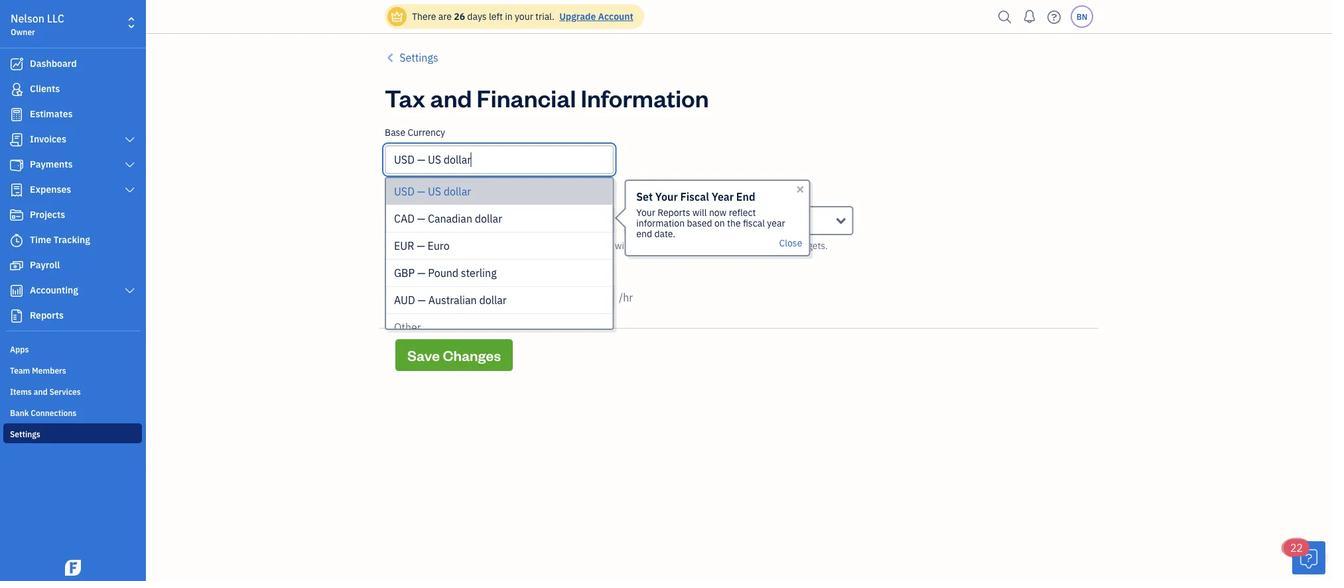 Task type: locate. For each thing, give the bounding box(es) containing it.
1 chevron large down image from the top
[[124, 160, 136, 171]]

fiscal right day
[[526, 240, 548, 252]]

year left ends.
[[550, 240, 568, 252]]

euro
[[428, 239, 450, 253]]

0 horizontal spatial fiscal
[[526, 240, 548, 252]]

bank connections
[[10, 408, 77, 419]]

will left be
[[615, 240, 629, 252]]

26
[[454, 10, 465, 23]]

bn button
[[1071, 5, 1093, 28]]

0 vertical spatial reports
[[658, 207, 690, 219]]

reports down 'fiscal year end day'
[[658, 207, 690, 219]]

clients link
[[3, 78, 142, 102]]

2 vertical spatial dollar
[[479, 294, 507, 308]]

your
[[515, 10, 533, 23], [505, 240, 524, 252]]

chevron large down image
[[124, 135, 136, 145], [124, 286, 136, 297]]

dollar right us
[[444, 185, 471, 199]]

currency
[[408, 126, 445, 139]]

year for month
[[411, 187, 430, 200]]

chart image
[[9, 285, 25, 298]]

and
[[430, 82, 472, 113], [470, 240, 486, 252], [728, 240, 744, 252], [34, 387, 48, 397]]

0 vertical spatial will
[[693, 207, 707, 219]]

reflect
[[729, 207, 756, 219]]

chevron large down image for accounting
[[124, 286, 136, 297]]

payment image
[[9, 159, 25, 172]]

timer image
[[9, 234, 25, 247]]

1 chevron large down image from the top
[[124, 135, 136, 145]]

0 vertical spatial chevron large down image
[[124, 160, 136, 171]]

gbp
[[394, 266, 415, 280]]

chevron large down image down "invoices" link
[[124, 160, 136, 171]]

based
[[687, 217, 712, 230]]

there
[[412, 10, 436, 23]]

apps
[[10, 344, 29, 355]]

sterling
[[461, 266, 497, 280]]

0 vertical spatial settings
[[400, 51, 438, 65]]

apps link
[[3, 339, 142, 359]]

end left month
[[432, 187, 448, 200]]

be
[[631, 240, 642, 252]]

accounting link
[[3, 279, 142, 303]]

date.
[[654, 228, 675, 240]]

dollar
[[444, 185, 471, 199], [475, 212, 502, 226], [479, 294, 507, 308]]

this
[[595, 240, 613, 252]]

days
[[467, 10, 487, 23]]

estimates link
[[3, 103, 142, 127]]

the
[[727, 217, 741, 230]]

end inside set your fiscal year end your reports will now reflect information based on the fiscal year end date. close
[[736, 190, 755, 204]]

0 vertical spatial dollar
[[444, 185, 471, 199]]

will left now
[[693, 207, 707, 219]]

close button
[[779, 237, 802, 249]]

0 vertical spatial chevron large down image
[[124, 135, 136, 145]]

— right the eur
[[417, 239, 425, 253]]

2 chevron large down image from the top
[[124, 185, 136, 196]]

0 horizontal spatial end
[[432, 187, 448, 200]]

and up currency
[[430, 82, 472, 113]]

1 horizontal spatial will
[[693, 207, 707, 219]]

month
[[441, 240, 468, 252]]

0 vertical spatial your
[[515, 10, 533, 23]]

0 horizontal spatial fiscal
[[385, 187, 409, 200]]

1 vertical spatial reports
[[30, 310, 64, 322]]

canadian
[[428, 212, 472, 226]]

dashboard link
[[3, 52, 142, 76]]

reports
[[658, 207, 690, 219], [30, 310, 64, 322]]

list box containing usd — us dollar
[[386, 178, 613, 582]]

your down set
[[636, 207, 655, 219]]

list box
[[386, 178, 613, 582]]

fiscal up based
[[680, 190, 709, 204]]

dollar for aud — australian dollar
[[479, 294, 507, 308]]

chevron large down image for payments
[[124, 160, 136, 171]]

payroll
[[30, 259, 60, 271]]

1 vertical spatial fiscal
[[526, 240, 548, 252]]

22
[[1290, 542, 1303, 556]]

owner
[[11, 27, 35, 37]]

1 horizontal spatial fiscal
[[625, 187, 649, 200]]

fiscal right the
[[743, 217, 765, 230]]

reports down accounting on the left of the page
[[30, 310, 64, 322]]

0 vertical spatial fiscal
[[743, 217, 765, 230]]

projects link
[[3, 204, 142, 228]]

will inside set your fiscal year end your reports will now reflect information based on the fiscal year end date. close
[[693, 207, 707, 219]]

usd — us dollar
[[394, 185, 471, 199]]

2 horizontal spatial year
[[712, 190, 734, 204]]

project image
[[9, 209, 25, 222]]

year up now
[[712, 190, 734, 204]]

— for australian
[[418, 294, 426, 308]]

dollar up day
[[475, 212, 502, 226]]

dollar down the gbp — pound sterling option
[[479, 294, 507, 308]]

2 chevron large down image from the top
[[124, 286, 136, 297]]

year
[[767, 217, 785, 230], [550, 240, 568, 252]]

other
[[394, 321, 421, 335]]

and right items
[[34, 387, 48, 397]]

close
[[779, 237, 802, 249]]

widgets.
[[793, 240, 828, 252]]

year up dashboard
[[767, 217, 785, 230]]

clients
[[30, 83, 60, 95]]

expenses
[[30, 183, 71, 196]]

fiscal up cad at the left
[[385, 187, 409, 200]]

1 vertical spatial year
[[550, 240, 568, 252]]

will
[[693, 207, 707, 219], [615, 240, 629, 252]]

trial.
[[535, 10, 555, 23]]

are
[[438, 10, 452, 23]]

1 horizontal spatial year
[[651, 187, 669, 200]]

close image
[[795, 184, 806, 195]]

day
[[690, 187, 706, 200]]

your right set
[[655, 190, 678, 204]]

end
[[432, 187, 448, 200], [672, 187, 688, 200], [736, 190, 755, 204]]

end for day
[[672, 187, 688, 200]]

end
[[636, 228, 652, 240]]

1 vertical spatial chevron large down image
[[124, 185, 136, 196]]

tax and financial information
[[385, 82, 709, 113]]

1 vertical spatial chevron large down image
[[124, 286, 136, 297]]

your right in
[[515, 10, 533, 23]]

base
[[385, 126, 405, 139]]

estimate image
[[9, 108, 25, 121]]

chevron large down image inside expenses link
[[124, 185, 136, 196]]

settings down bank
[[10, 429, 40, 440]]

report image
[[9, 310, 25, 323]]

— left us
[[417, 185, 425, 199]]

chevron large down image up payments link
[[124, 135, 136, 145]]

2 horizontal spatial fiscal
[[680, 190, 709, 204]]

— right cad at the left
[[417, 212, 425, 226]]

upgrade account link
[[557, 10, 633, 23]]

— right "gbp"
[[417, 266, 426, 280]]

end up reflect
[[736, 190, 755, 204]]

1 vertical spatial settings
[[10, 429, 40, 440]]

1 horizontal spatial settings
[[400, 51, 438, 65]]

/hr
[[619, 291, 633, 305]]

— for pound
[[417, 266, 426, 280]]

year up cad at the left
[[411, 187, 430, 200]]

0 horizontal spatial settings
[[10, 429, 40, 440]]

2 horizontal spatial end
[[736, 190, 755, 204]]

1 horizontal spatial year
[[767, 217, 785, 230]]

time
[[30, 234, 51, 246]]

eur — euro
[[394, 239, 450, 253]]

0 horizontal spatial year
[[411, 187, 430, 200]]

— right aud
[[418, 294, 426, 308]]

chevron large down image for expenses
[[124, 185, 136, 196]]

1 vertical spatial dollar
[[475, 212, 502, 226]]

chevron large down image up reports link
[[124, 286, 136, 297]]

settings
[[400, 51, 438, 65], [10, 429, 40, 440]]

month
[[450, 187, 477, 200]]

payments link
[[3, 153, 142, 177]]

0 horizontal spatial will
[[615, 240, 629, 252]]

end left day
[[672, 187, 688, 200]]

chevron large down image inside "invoices" link
[[124, 135, 136, 145]]

1 horizontal spatial fiscal
[[743, 217, 765, 230]]

0 horizontal spatial reports
[[30, 310, 64, 322]]

your right day
[[505, 240, 524, 252]]

save
[[407, 346, 440, 365]]

year up information in the top of the page
[[651, 187, 669, 200]]

—
[[417, 185, 425, 199], [417, 212, 425, 226], [417, 239, 425, 253], [417, 266, 426, 280], [418, 294, 426, 308]]

0 vertical spatial your
[[655, 190, 678, 204]]

fiscal up 31
[[625, 187, 649, 200]]

ends.
[[570, 240, 593, 252]]

left
[[489, 10, 503, 23]]

by
[[684, 240, 694, 252]]

cad — canadian dollar
[[394, 212, 502, 226]]

chevron large down image
[[124, 160, 136, 171], [124, 185, 136, 196]]

0 vertical spatial year
[[767, 217, 785, 230]]

chevron large down image up projects link
[[124, 185, 136, 196]]

search image
[[995, 7, 1016, 27]]

1 vertical spatial will
[[615, 240, 629, 252]]

fiscal inside set your fiscal year end your reports will now reflect information based on the fiscal year end date. close
[[743, 217, 765, 230]]

estimates
[[30, 108, 73, 120]]

1 horizontal spatial reports
[[658, 207, 690, 219]]

settings right chevronleft icon
[[400, 51, 438, 65]]

day
[[488, 240, 503, 252]]

aud — australian dollar
[[394, 294, 507, 308]]

items
[[10, 387, 32, 397]]

standard rate
[[385, 264, 444, 277]]

notifications image
[[1019, 3, 1040, 30]]

chevronleft image
[[385, 50, 397, 66]]

pound
[[428, 266, 459, 280]]

1 horizontal spatial end
[[672, 187, 688, 200]]



Task type: describe. For each thing, give the bounding box(es) containing it.
on
[[715, 217, 725, 230]]

aud
[[394, 294, 415, 308]]

set your fiscal year end your reports will now reflect information based on the fiscal year end date. close
[[636, 190, 802, 249]]

and inside 'link'
[[34, 387, 48, 397]]

financial
[[477, 82, 576, 113]]

bank
[[10, 408, 29, 419]]

payments
[[30, 158, 73, 171]]

main element
[[0, 0, 179, 582]]

year for day
[[651, 187, 669, 200]]

llc
[[47, 12, 64, 26]]

team members
[[10, 366, 66, 376]]

year inside set your fiscal year end your reports will now reflect information based on the fiscal year end date. close
[[712, 190, 734, 204]]

freshbooks image
[[62, 561, 84, 577]]

dashboard image
[[9, 58, 25, 71]]

members
[[32, 366, 66, 376]]

now
[[709, 207, 727, 219]]

eur
[[394, 239, 414, 253]]

reports inside main element
[[30, 310, 64, 322]]

settings inside button
[[400, 51, 438, 65]]

time tracking link
[[3, 229, 142, 253]]

settings inside main element
[[10, 429, 40, 440]]

nelson
[[11, 12, 45, 26]]

resource center badge image
[[1292, 542, 1326, 575]]

rate
[[425, 264, 444, 277]]

base currency
[[385, 126, 445, 139]]

0 horizontal spatial year
[[550, 240, 568, 252]]

chevron large down image for invoices
[[124, 135, 136, 145]]

— for canadian
[[417, 212, 425, 226]]

fiscal for fiscal year end month
[[385, 187, 409, 200]]

settings link
[[3, 424, 142, 444]]

reports inside set your fiscal year end your reports will now reflect information based on the fiscal year end date. close
[[658, 207, 690, 219]]

choose what month and day your fiscal year ends. this will be reflected by reports and dashboard widgets.
[[385, 240, 828, 252]]

set
[[636, 190, 653, 204]]

nelson llc owner
[[11, 12, 64, 37]]

22 button
[[1284, 540, 1326, 575]]

us
[[428, 185, 441, 199]]

save changes
[[407, 346, 501, 365]]

1 vertical spatial your
[[505, 240, 524, 252]]

reports
[[696, 240, 726, 252]]

time tracking
[[30, 234, 90, 246]]

reflected
[[644, 240, 682, 252]]

tracking
[[53, 234, 90, 246]]

cad — canadian dollar option
[[386, 206, 613, 233]]

fiscal year end day
[[625, 187, 706, 200]]

eur — euro option
[[386, 233, 613, 260]]

services
[[49, 387, 81, 397]]

expense image
[[9, 184, 25, 197]]

dashboard
[[30, 57, 77, 70]]

expenses link
[[3, 178, 142, 202]]

gbp — pound sterling option
[[386, 260, 613, 287]]

dashboard
[[746, 240, 791, 252]]

standard
[[385, 264, 423, 277]]

information
[[636, 217, 685, 230]]

Currency text field
[[386, 147, 613, 173]]

invoices link
[[3, 128, 142, 152]]

choose
[[385, 240, 416, 252]]

— for euro
[[417, 239, 425, 253]]

tax
[[385, 82, 425, 113]]

invoices
[[30, 133, 66, 145]]

Fiscal Year End Day field
[[625, 206, 854, 236]]

in
[[505, 10, 513, 23]]

dollar for cad — canadian dollar
[[475, 212, 502, 226]]

aud — australian dollar option
[[386, 287, 613, 314]]

save changes button
[[395, 340, 513, 372]]

and down the
[[728, 240, 744, 252]]

payroll link
[[3, 254, 142, 278]]

1 vertical spatial your
[[636, 207, 655, 219]]

fiscal year end month
[[385, 187, 477, 200]]

31
[[634, 214, 647, 228]]

year inside set your fiscal year end your reports will now reflect information based on the fiscal year end date. close
[[767, 217, 785, 230]]

what
[[418, 240, 439, 252]]

client image
[[9, 83, 25, 96]]

information
[[581, 82, 709, 113]]

go to help image
[[1044, 7, 1065, 27]]

items and services
[[10, 387, 81, 397]]

usd — us dollar option
[[386, 178, 613, 206]]

crown image
[[390, 10, 404, 24]]

Standard Rate text field
[[385, 283, 614, 312]]

fiscal inside set your fiscal year end your reports will now reflect information based on the fiscal year end date. close
[[680, 190, 709, 204]]

team members link
[[3, 360, 142, 380]]

bank connections link
[[3, 403, 142, 423]]

reports link
[[3, 305, 142, 328]]

team
[[10, 366, 30, 376]]

invoice image
[[9, 133, 25, 147]]

and left day
[[470, 240, 486, 252]]

cad
[[394, 212, 415, 226]]

money image
[[9, 259, 25, 273]]

— for us
[[417, 185, 425, 199]]

fiscal for fiscal year end day
[[625, 187, 649, 200]]

projects
[[30, 209, 65, 221]]

dollar for usd — us dollar
[[444, 185, 471, 199]]

settings button
[[385, 50, 438, 66]]

australian
[[428, 294, 477, 308]]

there are 26 days left in your trial. upgrade account
[[412, 10, 633, 23]]

items and services link
[[3, 381, 142, 401]]

account
[[598, 10, 633, 23]]

accounting
[[30, 284, 78, 297]]

bn
[[1077, 11, 1088, 22]]

changes
[[443, 346, 501, 365]]

end for month
[[432, 187, 448, 200]]

usd
[[394, 185, 415, 199]]

gbp — pound sterling
[[394, 266, 497, 280]]



Task type: vqa. For each thing, say whether or not it's contained in the screenshot.
projects link
yes



